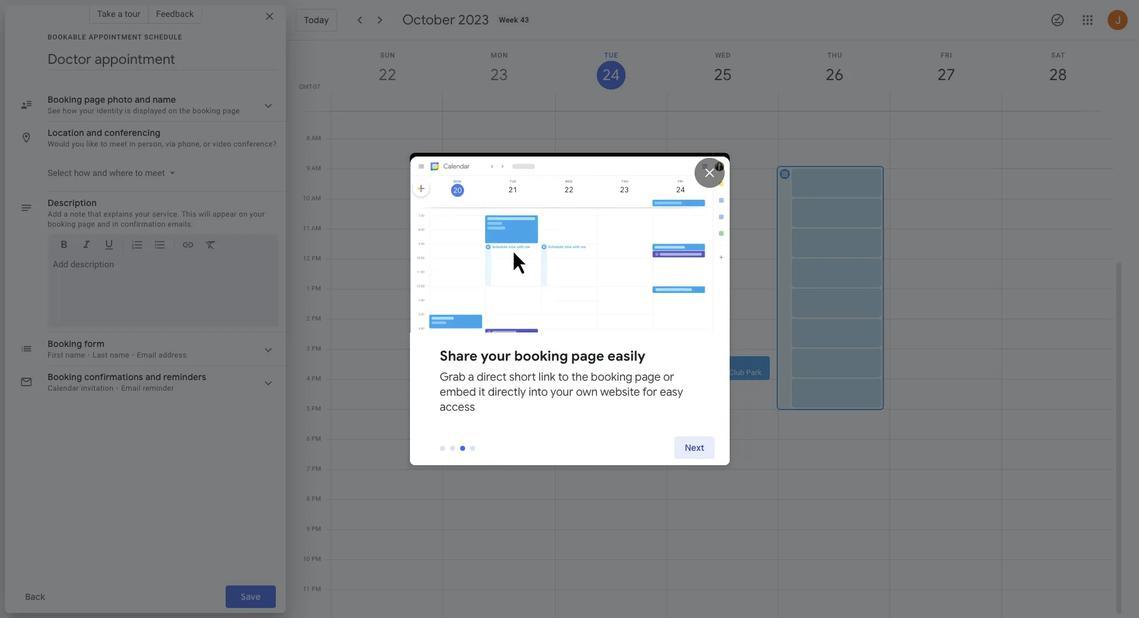Task type: vqa. For each thing, say whether or not it's contained in the screenshot.
middle booking
yes



Task type: locate. For each thing, give the bounding box(es) containing it.
8 up the "9 am"
[[306, 135, 310, 142]]

9 pm from the top
[[312, 496, 321, 503]]

2 7 from the top
[[307, 466, 310, 473]]

or up 'easy'
[[663, 371, 674, 385]]

2 8 from the top
[[307, 496, 310, 503]]

0 horizontal spatial in
[[112, 220, 119, 229]]

7 for 7 am
[[306, 105, 310, 112]]

tour
[[125, 9, 140, 19]]

0 vertical spatial 10
[[303, 195, 310, 202]]

1 horizontal spatial or
[[663, 371, 674, 385]]

7 am
[[306, 105, 321, 112]]

2 vertical spatial booking
[[591, 371, 632, 385]]

12 pm from the top
[[312, 586, 321, 593]]

0 vertical spatial 9
[[306, 165, 310, 172]]

share
[[440, 348, 478, 366]]

pm up 8 pm
[[312, 466, 321, 473]]

6 pm from the top
[[312, 406, 321, 413]]

2 pm
[[307, 315, 321, 322]]

conference?
[[234, 140, 277, 149]]

grid containing 3:15pm
[[291, 41, 1124, 619]]

pm for 8 pm
[[312, 496, 321, 503]]

to right like
[[100, 140, 108, 149]]

in inside location and conferencing would you like to meet in person, via phone, or video conference?
[[129, 140, 136, 149]]

3:15pm
[[671, 369, 697, 377]]

0 horizontal spatial booking
[[48, 220, 76, 229]]

1 horizontal spatial a
[[118, 9, 123, 19]]

this
[[181, 210, 197, 219]]

11 down 10 pm
[[303, 586, 310, 593]]

1 vertical spatial 10
[[303, 556, 310, 563]]

pm for 4 pm
[[312, 376, 321, 382]]

am for 8 am
[[311, 135, 321, 142]]

1 vertical spatial 7
[[307, 466, 310, 473]]

a right add
[[64, 210, 68, 219]]

9 up 10 pm
[[307, 526, 310, 533]]

in down explains
[[112, 220, 119, 229]]

share your booking page easily grab a direct short link to the booking page or embed it directly into your own website for easy access
[[440, 348, 683, 415]]

10
[[303, 195, 310, 202], [303, 556, 310, 563]]

2 pm from the top
[[312, 285, 321, 292]]

formatting options toolbar
[[48, 235, 278, 261]]

0 vertical spatial a
[[118, 9, 123, 19]]

4
[[307, 376, 310, 382]]

to
[[100, 140, 108, 149], [558, 371, 569, 385]]

0 vertical spatial page
[[78, 220, 95, 229]]

1 10 from the top
[[303, 195, 310, 202]]

booking
[[48, 220, 76, 229], [514, 348, 568, 366], [591, 371, 632, 385]]

bookable
[[48, 33, 86, 41]]

pm right 3
[[312, 345, 321, 352]]

pm down 9 pm in the left bottom of the page
[[312, 556, 321, 563]]

Add title text field
[[48, 50, 276, 69]]

a left the tour on the top of page
[[118, 9, 123, 19]]

11
[[303, 225, 310, 232], [303, 586, 310, 593]]

3 pm from the top
[[312, 315, 321, 322]]

pm for 5 pm
[[312, 406, 321, 413]]

0 vertical spatial 11
[[303, 225, 310, 232]]

0 horizontal spatial to
[[100, 140, 108, 149]]

pm right 2
[[312, 315, 321, 322]]

2 am from the top
[[311, 135, 321, 142]]

6 pm
[[307, 436, 321, 443]]

2023
[[458, 11, 489, 29]]

2 horizontal spatial a
[[468, 371, 474, 385]]

location and conferencing would you like to meet in person, via phone, or video conference?
[[48, 127, 277, 149]]

1 pm from the top
[[312, 255, 321, 262]]

that
[[88, 210, 102, 219]]

6
[[307, 436, 310, 443]]

1 vertical spatial 9
[[307, 526, 310, 533]]

0 vertical spatial booking
[[48, 220, 76, 229]]

the
[[571, 371, 588, 385]]

a inside button
[[118, 9, 123, 19]]

1 7 from the top
[[306, 105, 310, 112]]

back button
[[15, 586, 55, 609]]

1 am from the top
[[311, 105, 321, 112]]

page up "the"
[[571, 348, 604, 366]]

and up like
[[86, 127, 102, 139]]

pm right 4
[[312, 376, 321, 382]]

direct
[[477, 371, 507, 385]]

0 vertical spatial to
[[100, 140, 108, 149]]

booking down add
[[48, 220, 76, 229]]

and inside location and conferencing would you like to meet in person, via phone, or video conference?
[[86, 127, 102, 139]]

am down the "9 am"
[[311, 195, 321, 202]]

and
[[86, 127, 102, 139], [97, 220, 110, 229]]

emails.
[[168, 220, 193, 229]]

0 vertical spatial 7
[[306, 105, 310, 112]]

bulleted list image
[[154, 239, 166, 253]]

2 11 from the top
[[303, 586, 310, 593]]

am down 8 am
[[311, 165, 321, 172]]

your down link
[[551, 386, 573, 400]]

1 vertical spatial in
[[112, 220, 119, 229]]

page inside description add a note that explains your service. this will appear on your booking page and in confirmation emails.
[[78, 220, 95, 229]]

1 11 from the top
[[303, 225, 310, 232]]

3
[[307, 345, 310, 352]]

7
[[306, 105, 310, 112], [307, 466, 310, 473]]

page up for
[[635, 371, 661, 385]]

schedule
[[144, 33, 182, 41]]

7 down 6
[[307, 466, 310, 473]]

confirmation
[[121, 220, 166, 229]]

or
[[203, 140, 211, 149], [663, 371, 674, 385]]

page
[[78, 220, 95, 229], [571, 348, 604, 366], [635, 371, 661, 385]]

column header
[[331, 41, 443, 111], [443, 41, 555, 111], [555, 41, 667, 111], [666, 41, 779, 111], [778, 41, 891, 111], [890, 41, 1002, 111], [1002, 41, 1114, 111]]

am down 07
[[311, 105, 321, 112]]

bookable appointment schedule
[[48, 33, 182, 41]]

1 vertical spatial a
[[64, 210, 68, 219]]

a right grab
[[468, 371, 474, 385]]

pm for 11 pm
[[312, 586, 321, 593]]

0 horizontal spatial or
[[203, 140, 211, 149]]

8 pm from the top
[[312, 466, 321, 473]]

0 horizontal spatial page
[[78, 220, 95, 229]]

1 onboarding progress slider from the left
[[440, 446, 445, 451]]

12 pm
[[303, 255, 321, 262]]

0 vertical spatial or
[[203, 140, 211, 149]]

5 column header from the left
[[778, 41, 891, 111]]

1 vertical spatial and
[[97, 220, 110, 229]]

1 vertical spatial 11
[[303, 586, 310, 593]]

1 vertical spatial 8
[[307, 496, 310, 503]]

pm right 1
[[312, 285, 321, 292]]

a
[[118, 9, 123, 19], [64, 210, 68, 219], [468, 371, 474, 385]]

october
[[402, 11, 455, 29]]

onboarding progress slider
[[440, 446, 445, 451], [450, 446, 455, 451], [460, 446, 465, 451], [470, 446, 475, 451]]

pm right 12
[[312, 255, 321, 262]]

2 10 from the top
[[303, 556, 310, 563]]

5 pm from the top
[[312, 376, 321, 382]]

11 up 12
[[303, 225, 310, 232]]

1 8 from the top
[[306, 135, 310, 142]]

grid
[[291, 41, 1124, 619]]

and inside description add a note that explains your service. this will appear on your booking page and in confirmation emails.
[[97, 220, 110, 229]]

pm down 10 pm
[[312, 586, 321, 593]]

4 pm from the top
[[312, 345, 321, 352]]

pm for 9 pm
[[312, 526, 321, 533]]

or inside share your booking page easily grab a direct short link to the booking page or embed it directly into your own website for easy access
[[663, 371, 674, 385]]

pm right 6
[[312, 436, 321, 443]]

your
[[135, 210, 150, 219], [250, 210, 265, 219], [481, 348, 511, 366], [551, 386, 573, 400]]

3 am from the top
[[311, 165, 321, 172]]

in
[[129, 140, 136, 149], [112, 220, 119, 229]]

into
[[529, 386, 548, 400]]

8 down 7 pm
[[307, 496, 310, 503]]

10 up 11 pm
[[303, 556, 310, 563]]

8 am
[[306, 135, 321, 142]]

bold image
[[58, 239, 70, 253]]

pm down 7 pm
[[312, 496, 321, 503]]

pm for 6 pm
[[312, 436, 321, 443]]

1 pm
[[307, 285, 321, 292]]

easy
[[660, 386, 683, 400]]

am for 9 am
[[311, 165, 321, 172]]

1 vertical spatial to
[[558, 371, 569, 385]]

in down conferencing
[[129, 140, 136, 149]]

take
[[97, 9, 116, 19]]

service.
[[152, 210, 180, 219]]

1 vertical spatial or
[[663, 371, 674, 385]]

would
[[48, 140, 70, 149]]

booking up link
[[514, 348, 568, 366]]

2 9 from the top
[[307, 526, 310, 533]]

10 for 10 am
[[303, 195, 310, 202]]

9 for 9 am
[[306, 165, 310, 172]]

gmt-
[[299, 83, 313, 90]]

8
[[306, 135, 310, 142], [307, 496, 310, 503]]

3 onboarding progress slider from the left
[[460, 446, 465, 451]]

10 pm from the top
[[312, 526, 321, 533]]

0 horizontal spatial a
[[64, 210, 68, 219]]

on
[[239, 210, 248, 219]]

0 vertical spatial and
[[86, 127, 102, 139]]

Description text field
[[53, 260, 273, 322]]

pm
[[312, 255, 321, 262], [312, 285, 321, 292], [312, 315, 321, 322], [312, 345, 321, 352], [312, 376, 321, 382], [312, 406, 321, 413], [312, 436, 321, 443], [312, 466, 321, 473], [312, 496, 321, 503], [312, 526, 321, 533], [312, 556, 321, 563], [312, 586, 321, 593]]

1 horizontal spatial to
[[558, 371, 569, 385]]

7 pm from the top
[[312, 436, 321, 443]]

7 down gmt-07
[[306, 105, 310, 112]]

description
[[48, 198, 97, 209]]

page down that
[[78, 220, 95, 229]]

pm for 2 pm
[[312, 315, 321, 322]]

take a tour button
[[89, 4, 149, 24]]

am up the 12 pm
[[311, 225, 321, 232]]

1 vertical spatial page
[[571, 348, 604, 366]]

6 column header from the left
[[890, 41, 1002, 111]]

booking up website
[[591, 371, 632, 385]]

am
[[311, 105, 321, 112], [311, 135, 321, 142], [311, 165, 321, 172], [311, 195, 321, 202], [311, 225, 321, 232]]

1 9 from the top
[[306, 165, 310, 172]]

11 pm from the top
[[312, 556, 321, 563]]

4 pm
[[307, 376, 321, 382]]

9 up 10 am
[[306, 165, 310, 172]]

2 onboarding progress slider from the left
[[450, 446, 455, 451]]

and down that
[[97, 220, 110, 229]]

short
[[509, 371, 536, 385]]

0 vertical spatial 8
[[306, 135, 310, 142]]

3:15pm country club park
[[671, 369, 762, 377]]

italic image
[[80, 239, 93, 253]]

4 onboarding progress slider from the left
[[470, 446, 475, 451]]

1 horizontal spatial booking
[[514, 348, 568, 366]]

4 am from the top
[[311, 195, 321, 202]]

0 vertical spatial in
[[129, 140, 136, 149]]

or left video
[[203, 140, 211, 149]]

2 vertical spatial page
[[635, 371, 661, 385]]

7 pm
[[307, 466, 321, 473]]

1 horizontal spatial in
[[129, 140, 136, 149]]

9
[[306, 165, 310, 172], [307, 526, 310, 533]]

pm for 7 pm
[[312, 466, 321, 473]]

am for 10 am
[[311, 195, 321, 202]]

11 for 11 am
[[303, 225, 310, 232]]

9 am
[[306, 165, 321, 172]]

country
[[701, 369, 727, 377]]

2 column header from the left
[[443, 41, 555, 111]]

link
[[539, 371, 556, 385]]

2 horizontal spatial page
[[635, 371, 661, 385]]

4 column header from the left
[[666, 41, 779, 111]]

2 vertical spatial a
[[468, 371, 474, 385]]

pm down 8 pm
[[312, 526, 321, 533]]

10 up 11 am
[[303, 195, 310, 202]]

to left "the"
[[558, 371, 569, 385]]

am up the "9 am"
[[311, 135, 321, 142]]

pm right 5
[[312, 406, 321, 413]]

or inside location and conferencing would you like to meet in person, via phone, or video conference?
[[203, 140, 211, 149]]

5 pm
[[307, 406, 321, 413]]

5 am from the top
[[311, 225, 321, 232]]



Task type: describe. For each thing, give the bounding box(es) containing it.
location
[[48, 127, 84, 139]]

today
[[304, 14, 329, 26]]

easily
[[608, 348, 646, 366]]

grab
[[440, 371, 466, 385]]

take a tour
[[97, 9, 140, 19]]

pm for 10 pm
[[312, 556, 321, 563]]

person,
[[138, 140, 164, 149]]

to inside location and conferencing would you like to meet in person, via phone, or video conference?
[[100, 140, 108, 149]]

week
[[499, 16, 518, 24]]

appear
[[213, 210, 237, 219]]

your right on
[[250, 210, 265, 219]]

2
[[307, 315, 310, 322]]

9 pm
[[307, 526, 321, 533]]

numbered list image
[[131, 239, 144, 253]]

10 pm
[[303, 556, 321, 563]]

1 horizontal spatial page
[[571, 348, 604, 366]]

2 horizontal spatial booking
[[591, 371, 632, 385]]

3 column header from the left
[[555, 41, 667, 111]]

via
[[166, 140, 176, 149]]

10 am
[[303, 195, 321, 202]]

feedback button
[[149, 4, 202, 24]]

will
[[199, 210, 210, 219]]

add
[[48, 210, 62, 219]]

07
[[313, 83, 320, 90]]

own
[[576, 386, 598, 400]]

10 for 10 pm
[[303, 556, 310, 563]]

11 for 11 pm
[[303, 586, 310, 593]]

you
[[72, 140, 84, 149]]

directly
[[488, 386, 526, 400]]

11 am
[[303, 225, 321, 232]]

october 2023
[[402, 11, 489, 29]]

11 pm
[[303, 586, 321, 593]]

video
[[213, 140, 232, 149]]

website
[[600, 386, 640, 400]]

in inside description add a note that explains your service. this will appear on your booking page and in confirmation emails.
[[112, 220, 119, 229]]

8 for 8 am
[[306, 135, 310, 142]]

1 vertical spatial booking
[[514, 348, 568, 366]]

pm for 12 pm
[[312, 255, 321, 262]]

7 for 7 pm
[[307, 466, 310, 473]]

to inside share your booking page easily grab a direct short link to the booking page or embed it directly into your own website for easy access
[[558, 371, 569, 385]]

feedback
[[156, 9, 194, 19]]

pm for 1 pm
[[312, 285, 321, 292]]

gmt-07
[[299, 83, 320, 90]]

your up confirmation
[[135, 210, 150, 219]]

a inside share your booking page easily grab a direct short link to the booking page or embed it directly into your own website for easy access
[[468, 371, 474, 385]]

3 pm
[[307, 345, 321, 352]]

8 for 8 pm
[[307, 496, 310, 503]]

next
[[685, 443, 704, 454]]

note
[[70, 210, 86, 219]]

insert link image
[[182, 239, 194, 253]]

next button
[[674, 433, 714, 463]]

like
[[86, 140, 98, 149]]

43
[[520, 16, 529, 24]]

your up direct
[[481, 348, 511, 366]]

9 for 9 pm
[[307, 526, 310, 533]]

conferencing
[[104, 127, 161, 139]]

for
[[642, 386, 657, 400]]

park
[[746, 369, 762, 377]]

appointment
[[89, 33, 142, 41]]

am for 7 am
[[311, 105, 321, 112]]

pm for 3 pm
[[312, 345, 321, 352]]

club
[[729, 369, 744, 377]]

1
[[307, 285, 310, 292]]

access
[[440, 401, 475, 415]]

back
[[25, 592, 45, 603]]

phone,
[[178, 140, 201, 149]]

8 pm
[[307, 496, 321, 503]]

am for 11 am
[[311, 225, 321, 232]]

12
[[303, 255, 310, 262]]

description add a note that explains your service. this will appear on your booking page and in confirmation emails.
[[48, 198, 265, 229]]

underline image
[[103, 239, 115, 253]]

5
[[307, 406, 310, 413]]

it
[[479, 386, 485, 400]]

1 column header from the left
[[331, 41, 443, 111]]

booking inside description add a note that explains your service. this will appear on your booking page and in confirmation emails.
[[48, 220, 76, 229]]

a inside description add a note that explains your service. this will appear on your booking page and in confirmation emails.
[[64, 210, 68, 219]]

remove formatting image
[[204, 239, 217, 253]]

embed
[[440, 386, 476, 400]]

explains
[[104, 210, 133, 219]]

week 43
[[499, 16, 529, 24]]

today button
[[296, 9, 337, 31]]

7 column header from the left
[[1002, 41, 1114, 111]]

meet
[[110, 140, 127, 149]]



